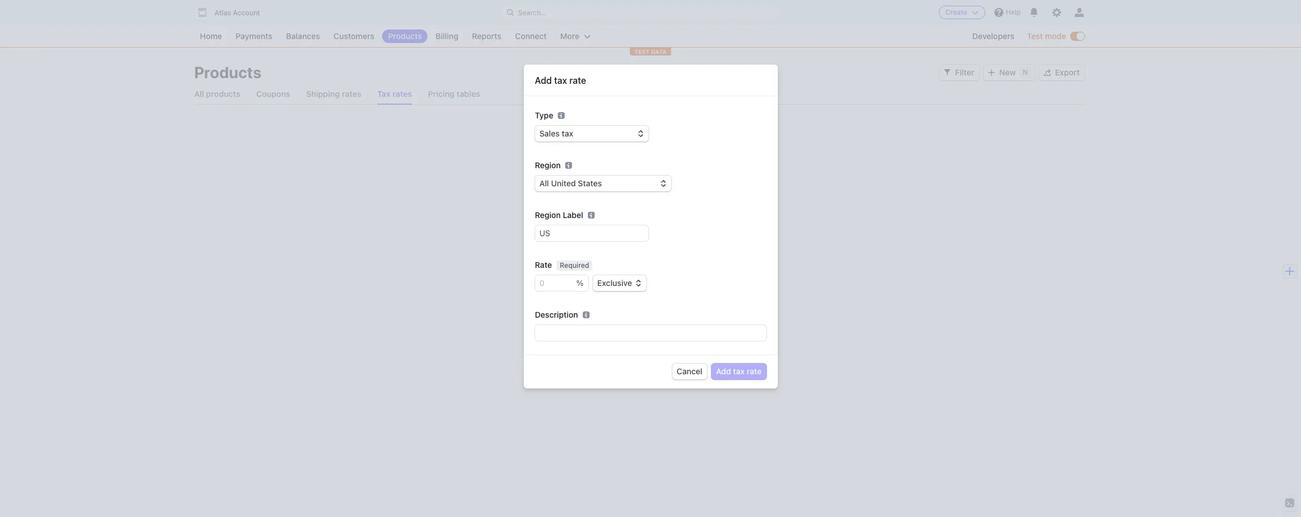 Task type: describe. For each thing, give the bounding box(es) containing it.
you've activated stripe tax you don't need to create tax rates manually once stripe tax is enabled. stripe tax will determine and calculate the right amount of tax automatically.
[[526, 255, 751, 305]]

2 horizontal spatial add
[[716, 367, 731, 376]]

tax right shipping rates
[[377, 89, 391, 99]]

shipping rates link
[[306, 84, 362, 104]]

0 horizontal spatial add
[[535, 75, 552, 85]]

pricing tables link
[[428, 84, 480, 104]]

tax down to
[[584, 284, 596, 294]]

balances
[[286, 31, 320, 41]]

0 horizontal spatial stripe
[[560, 284, 581, 294]]

create button
[[939, 6, 986, 19]]

connect
[[515, 31, 547, 41]]

rate inside add a test tax rate button
[[711, 323, 726, 333]]

add a test tax rate button
[[641, 320, 731, 336]]

svg image
[[1044, 69, 1051, 76]]

manually
[[652, 273, 685, 283]]

1 horizontal spatial add
[[657, 323, 672, 333]]

cancel button
[[672, 364, 707, 380]]

home
[[200, 31, 222, 41]]

test
[[681, 323, 695, 333]]

pricing
[[428, 89, 455, 99]]

united
[[551, 178, 576, 188]]

0 vertical spatial add tax rate
[[535, 75, 586, 85]]

2 svg image from the left
[[988, 69, 995, 76]]

add tax rate inside add tax rate button
[[716, 367, 762, 376]]

all united states
[[540, 178, 602, 188]]

balances link
[[280, 29, 326, 43]]

1 vertical spatial stripe
[[707, 273, 729, 283]]

rate inside add tax rate button
[[747, 367, 762, 376]]

atlas account button
[[194, 5, 271, 20]]

more button
[[555, 29, 597, 43]]

test data
[[635, 48, 667, 55]]

tax right test at the bottom of page
[[698, 323, 709, 333]]

atlas account
[[215, 9, 260, 17]]

export button
[[1040, 65, 1085, 81]]

activated
[[564, 255, 614, 269]]

tables
[[457, 89, 480, 99]]

payments
[[236, 31, 273, 41]]

all products
[[194, 89, 240, 99]]

filter
[[956, 67, 975, 77]]

n
[[1023, 68, 1028, 77]]

Search… search field
[[500, 5, 779, 20]]

mode
[[1045, 31, 1066, 41]]

don't
[[542, 273, 561, 283]]

0 vertical spatial stripe
[[617, 255, 649, 269]]

tax rates link
[[377, 84, 412, 104]]

tax up determine
[[618, 273, 629, 283]]

of
[[556, 296, 563, 305]]

tab list containing all products
[[194, 84, 1085, 105]]

search…
[[518, 8, 547, 17]]

new
[[1000, 67, 1016, 77]]

label
[[563, 210, 583, 220]]

add tax rate button
[[712, 364, 766, 380]]

create
[[593, 273, 616, 283]]

tax right of
[[565, 296, 576, 305]]

reports link
[[466, 29, 507, 43]]

cancel
[[677, 367, 703, 376]]

tax rates
[[377, 89, 412, 99]]

reports
[[472, 31, 502, 41]]

rates for tax rates
[[393, 89, 412, 99]]

automatically.
[[579, 296, 629, 305]]

and
[[651, 284, 665, 294]]

shipping rates
[[306, 89, 362, 99]]

required
[[560, 261, 589, 270]]

svg image inside filter 'popup button'
[[944, 69, 951, 76]]

more
[[560, 31, 580, 41]]



Task type: locate. For each thing, give the bounding box(es) containing it.
enabled.
[[526, 284, 558, 294]]

svg image left the "filter"
[[944, 69, 951, 76]]

region
[[535, 160, 561, 170], [535, 210, 561, 220]]

svg image left new
[[988, 69, 995, 76]]

stripe up right
[[707, 273, 729, 283]]

data
[[651, 48, 667, 55]]

0 vertical spatial products
[[388, 31, 422, 41]]

atlas
[[215, 9, 231, 17]]

amount
[[526, 296, 554, 305]]

rates up determine
[[631, 273, 650, 283]]

products link
[[382, 29, 428, 43]]

all products link
[[194, 84, 240, 104]]

add left a
[[657, 323, 672, 333]]

add
[[535, 75, 552, 85], [657, 323, 672, 333], [716, 367, 731, 376]]

0 horizontal spatial add tax rate
[[535, 75, 586, 85]]

the
[[702, 284, 714, 294]]

settings
[[602, 323, 632, 333]]

coupons
[[256, 89, 290, 99]]

your
[[570, 323, 586, 333]]

1 horizontal spatial all
[[540, 178, 549, 188]]

region up the united
[[535, 160, 561, 170]]

stripe up determine
[[617, 255, 649, 269]]

0 horizontal spatial all
[[194, 89, 204, 99]]

1 vertical spatial all
[[540, 178, 549, 188]]

1 horizontal spatial rate
[[711, 323, 726, 333]]

1 vertical spatial region
[[535, 210, 561, 220]]

tax down "more"
[[554, 75, 567, 85]]

products inside products link
[[388, 31, 422, 41]]

2 horizontal spatial stripe
[[707, 273, 729, 283]]

add right cancel
[[716, 367, 731, 376]]

tab list
[[194, 84, 1085, 105]]

to
[[583, 273, 591, 283]]

billing link
[[430, 29, 464, 43]]

0 vertical spatial region
[[535, 160, 561, 170]]

0 text field
[[535, 275, 577, 291]]

%
[[577, 278, 584, 288]]

Description text field
[[535, 325, 766, 341]]

rates left pricing
[[393, 89, 412, 99]]

1 vertical spatial rate
[[711, 323, 726, 333]]

a
[[674, 323, 679, 333]]

tax left is
[[731, 273, 743, 283]]

billing
[[436, 31, 459, 41]]

add tax rate
[[535, 75, 586, 85], [716, 367, 762, 376]]

1 vertical spatial products
[[194, 63, 261, 82]]

home link
[[194, 29, 228, 43]]

add up the type
[[535, 75, 552, 85]]

tax right cancel
[[733, 367, 745, 376]]

all for all products
[[194, 89, 204, 99]]

1 region from the top
[[535, 160, 561, 170]]

filter button
[[940, 65, 979, 81]]

tax
[[377, 89, 391, 99], [651, 255, 670, 269], [731, 273, 743, 283], [584, 284, 596, 294]]

export
[[1055, 67, 1080, 77]]

payments link
[[230, 29, 278, 43]]

type
[[535, 110, 553, 120]]

configure your tax settings link
[[526, 320, 637, 336]]

all left the united
[[540, 178, 549, 188]]

region label
[[535, 210, 583, 220]]

shipping
[[306, 89, 340, 99]]

configure your tax settings
[[531, 323, 632, 333]]

customers
[[334, 31, 375, 41]]

1 horizontal spatial products
[[388, 31, 422, 41]]

products
[[388, 31, 422, 41], [194, 63, 261, 82]]

is
[[745, 273, 751, 283]]

configure
[[531, 323, 568, 333]]

create
[[946, 8, 968, 16]]

calculate
[[667, 284, 700, 294]]

customers link
[[328, 29, 380, 43]]

rate
[[535, 260, 552, 270]]

region left label
[[535, 210, 561, 220]]

test mode
[[1027, 31, 1066, 41]]

1 horizontal spatial add tax rate
[[716, 367, 762, 376]]

0 horizontal spatial rate
[[570, 75, 586, 85]]

developers
[[973, 31, 1015, 41]]

all inside 'popup button'
[[540, 178, 549, 188]]

test
[[635, 48, 650, 55]]

0 horizontal spatial products
[[194, 63, 261, 82]]

account
[[233, 9, 260, 17]]

0 vertical spatial add
[[535, 75, 552, 85]]

you've
[[526, 255, 562, 269]]

add tax rate up the type
[[535, 75, 586, 85]]

1 vertical spatial add
[[657, 323, 672, 333]]

2 vertical spatial stripe
[[560, 284, 581, 294]]

description
[[535, 310, 578, 320]]

tax up manually
[[651, 255, 670, 269]]

0 horizontal spatial svg image
[[944, 69, 951, 76]]

rates for shipping rates
[[342, 89, 362, 99]]

2 region from the top
[[535, 210, 561, 220]]

need
[[563, 273, 581, 283]]

products
[[206, 89, 240, 99]]

2 horizontal spatial rates
[[631, 273, 650, 283]]

rates inside you've activated stripe tax you don't need to create tax rates manually once stripe tax is enabled. stripe tax will determine and calculate the right amount of tax automatically.
[[631, 273, 650, 283]]

stripe down need
[[560, 284, 581, 294]]

all united states button
[[535, 176, 671, 191]]

region for region
[[535, 160, 561, 170]]

tax right your
[[588, 323, 600, 333]]

determine
[[612, 284, 649, 294]]

0 vertical spatial all
[[194, 89, 204, 99]]

2 horizontal spatial rate
[[747, 367, 762, 376]]

connect link
[[510, 29, 553, 43]]

all
[[194, 89, 204, 99], [540, 178, 549, 188]]

1 horizontal spatial svg image
[[988, 69, 995, 76]]

will
[[598, 284, 610, 294]]

rates right shipping
[[342, 89, 362, 99]]

all left products on the left top of the page
[[194, 89, 204, 99]]

% button
[[577, 275, 588, 291]]

0 horizontal spatial rates
[[342, 89, 362, 99]]

add tax rate right cancel
[[716, 367, 762, 376]]

notifications image
[[1030, 8, 1039, 17]]

coupons link
[[256, 84, 290, 104]]

products up products on the left top of the page
[[194, 63, 261, 82]]

developers link
[[967, 29, 1021, 43]]

Region Label text field
[[535, 226, 648, 241]]

rates
[[342, 89, 362, 99], [393, 89, 412, 99], [631, 273, 650, 283]]

states
[[578, 178, 602, 188]]

right
[[716, 284, 733, 294]]

rate
[[570, 75, 586, 85], [711, 323, 726, 333], [747, 367, 762, 376]]

pricing tables
[[428, 89, 480, 99]]

2 vertical spatial add
[[716, 367, 731, 376]]

tax
[[554, 75, 567, 85], [618, 273, 629, 283], [565, 296, 576, 305], [588, 323, 600, 333], [698, 323, 709, 333], [733, 367, 745, 376]]

2 vertical spatial rate
[[747, 367, 762, 376]]

products left billing
[[388, 31, 422, 41]]

region for region label
[[535, 210, 561, 220]]

0 vertical spatial rate
[[570, 75, 586, 85]]

you
[[526, 273, 540, 283]]

all for all united states
[[540, 178, 549, 188]]

1 horizontal spatial rates
[[393, 89, 412, 99]]

svg image
[[944, 69, 951, 76], [988, 69, 995, 76]]

add a test tax rate
[[657, 323, 726, 333]]

test
[[1027, 31, 1043, 41]]

1 horizontal spatial stripe
[[617, 255, 649, 269]]

1 vertical spatial add tax rate
[[716, 367, 762, 376]]

once
[[687, 273, 705, 283]]

1 svg image from the left
[[944, 69, 951, 76]]



Task type: vqa. For each thing, say whether or not it's contained in the screenshot.
the left as
no



